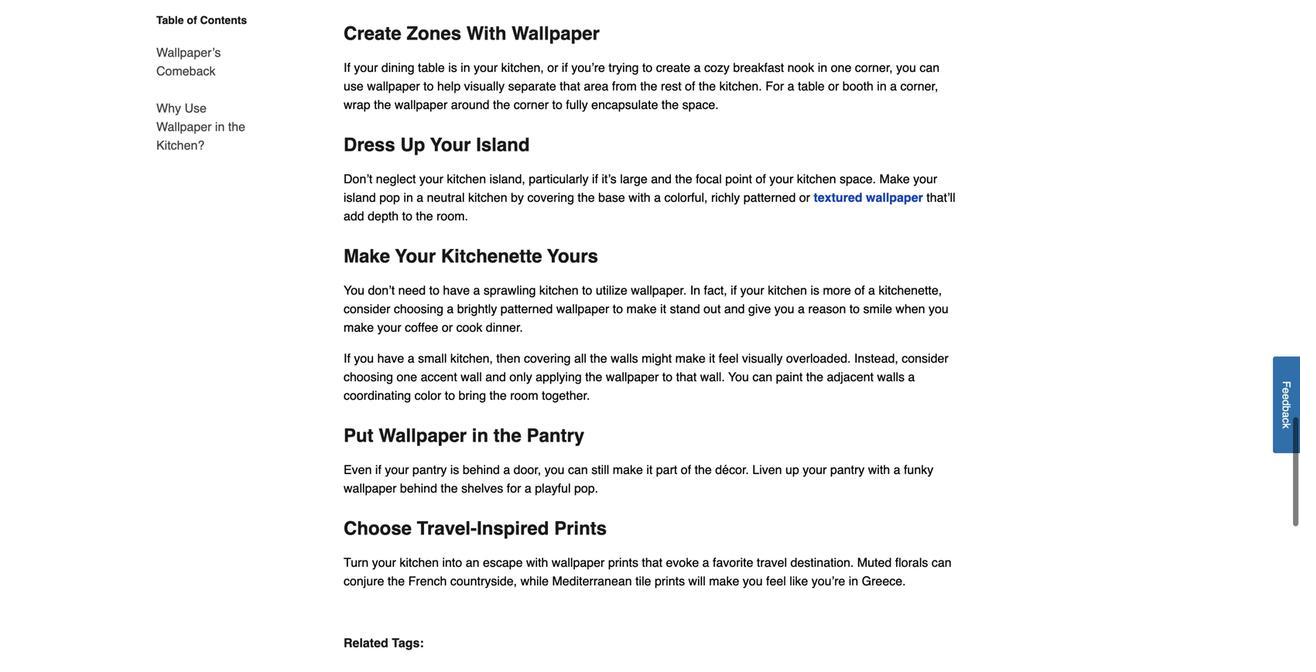 Task type: locate. For each thing, give the bounding box(es) containing it.
if up 'fully'
[[562, 60, 568, 75]]

dress
[[344, 134, 395, 156]]

1 vertical spatial make
[[344, 246, 390, 267]]

with down large
[[629, 191, 651, 205]]

wallpaper up separate
[[512, 23, 600, 44]]

travel
[[757, 556, 787, 570]]

0 horizontal spatial wallpaper
[[156, 120, 212, 134]]

that up tile
[[642, 556, 663, 570]]

corner
[[514, 98, 549, 112]]

that'll
[[927, 191, 956, 205]]

is left more
[[811, 283, 820, 298]]

travel-
[[417, 518, 477, 540]]

instead,
[[854, 352, 898, 366]]

brightly
[[457, 302, 497, 316]]

is up help at left top
[[448, 60, 457, 75]]

walls
[[611, 352, 638, 366], [877, 370, 905, 384]]

florals
[[895, 556, 928, 570]]

1 vertical spatial table
[[798, 79, 825, 93]]

0 vertical spatial feel
[[719, 352, 739, 366]]

wallpaper inside why use wallpaper in the kitchen?
[[156, 120, 212, 134]]

0 vertical spatial wallpaper
[[512, 23, 600, 44]]

1 horizontal spatial visually
[[742, 352, 783, 366]]

have up coordinating
[[377, 352, 404, 366]]

small
[[418, 352, 447, 366]]

choosing inside you don't need to have a sprawling kitchen to utilize wallpaper. in fact, if your kitchen is more of a kitchenette, consider choosing a brightly patterned wallpaper to make it stand out and give you a reason to smile when you make your coffee or cook dinner.
[[394, 302, 443, 316]]

0 vertical spatial you
[[344, 283, 365, 298]]

one up color
[[397, 370, 417, 384]]

space.
[[682, 98, 719, 112], [840, 172, 876, 186]]

0 horizontal spatial feel
[[719, 352, 739, 366]]

of right part
[[681, 463, 691, 477]]

feel inside turn your kitchen into an escape with wallpaper prints that evoke a favorite travel destination. muted florals can conjure the french countryside, while mediterranean tile prints will make you feel like you're in greece.
[[766, 574, 786, 589]]

wallpaper down might
[[606, 370, 659, 384]]

utilize
[[596, 283, 628, 298]]

your right even
[[385, 463, 409, 477]]

your up the need in the top left of the page
[[395, 246, 436, 267]]

your down the with at the top left of the page
[[474, 60, 498, 75]]

have inside you don't need to have a sprawling kitchen to utilize wallpaper. in fact, if your kitchen is more of a kitchenette, consider choosing a brightly patterned wallpaper to make it stand out and give you a reason to smile when you make your coffee or cook dinner.
[[443, 283, 470, 298]]

that for wallpaper
[[560, 79, 580, 93]]

0 horizontal spatial pantry
[[412, 463, 447, 477]]

your left the coffee
[[377, 321, 401, 335]]

you
[[344, 283, 365, 298], [728, 370, 749, 384]]

feel up wall.
[[719, 352, 739, 366]]

0 horizontal spatial patterned
[[501, 302, 553, 316]]

2 horizontal spatial that
[[676, 370, 697, 384]]

that up 'fully'
[[560, 79, 580, 93]]

corner, right booth
[[901, 79, 938, 93]]

that left wall.
[[676, 370, 697, 384]]

e up d
[[1281, 388, 1293, 394]]

one up booth
[[831, 60, 852, 75]]

it left part
[[647, 463, 653, 477]]

1 horizontal spatial kitchen,
[[501, 60, 544, 75]]

1 horizontal spatial table
[[798, 79, 825, 93]]

make up wall.
[[675, 352, 706, 366]]

you left don't
[[344, 283, 365, 298]]

1 horizontal spatial wallpaper
[[379, 425, 467, 447]]

cook
[[456, 321, 482, 335]]

consider down don't
[[344, 302, 390, 316]]

in inside turn your kitchen into an escape with wallpaper prints that evoke a favorite travel destination. muted florals can conjure the french countryside, while mediterranean tile prints will make you feel like you're in greece.
[[849, 574, 859, 589]]

0 vertical spatial visually
[[464, 79, 505, 93]]

playful
[[535, 482, 571, 496]]

1 horizontal spatial consider
[[902, 352, 949, 366]]

2 horizontal spatial it
[[709, 352, 715, 366]]

0 horizontal spatial with
[[526, 556, 548, 570]]

yours
[[547, 246, 598, 267]]

your up neutral
[[419, 172, 443, 186]]

colorful,
[[664, 191, 708, 205]]

1 e from the top
[[1281, 388, 1293, 394]]

comeback
[[156, 64, 216, 78]]

it up wall.
[[709, 352, 715, 366]]

1 horizontal spatial one
[[831, 60, 852, 75]]

0 vertical spatial consider
[[344, 302, 390, 316]]

or left textured
[[799, 191, 810, 205]]

for
[[766, 79, 784, 93]]

1 vertical spatial it
[[709, 352, 715, 366]]

0 horizontal spatial behind
[[400, 482, 437, 496]]

1 horizontal spatial space.
[[840, 172, 876, 186]]

can
[[920, 60, 940, 75], [753, 370, 773, 384], [568, 463, 588, 477], [932, 556, 952, 570]]

1 horizontal spatial it
[[660, 302, 667, 316]]

choosing inside if you have a small kitchen, then covering all the walls might make it feel visually overloaded. instead, consider choosing one accent wall and only applying the wallpaper to that wall. you can paint the adjacent walls a coordinating color to bring the room together.
[[344, 370, 393, 384]]

1 vertical spatial is
[[811, 283, 820, 298]]

0 horizontal spatial and
[[485, 370, 506, 384]]

part
[[656, 463, 678, 477]]

wallpaper inside turn your kitchen into an escape with wallpaper prints that evoke a favorite travel destination. muted florals can conjure the french countryside, while mediterranean tile prints will make you feel like you're in greece.
[[552, 556, 605, 570]]

wallpaper down color
[[379, 425, 467, 447]]

help
[[437, 79, 461, 93]]

that inside if you have a small kitchen, then covering all the walls might make it feel visually overloaded. instead, consider choosing one accent wall and only applying the wallpaper to that wall. you can paint the adjacent walls a coordinating color to bring the room together.
[[676, 370, 697, 384]]

of right more
[[855, 283, 865, 298]]

an
[[466, 556, 480, 570]]

can inside even if your pantry is behind a door, you can still make it part of the décor. liven up your pantry with a funky wallpaper behind the shelves for a playful pop.
[[568, 463, 588, 477]]

if inside "if your dining table is in your kitchen, or if you're trying to create a cozy breakfast nook in one corner, you can use wallpaper to help visually separate that area from the rest of the kitchen. for a table or booth in a corner, wrap the wallpaper around the corner to fully encapsulate the space."
[[344, 60, 351, 75]]

2 if from the top
[[344, 352, 351, 366]]

and inside you don't need to have a sprawling kitchen to utilize wallpaper. in fact, if your kitchen is more of a kitchenette, consider choosing a brightly patterned wallpaper to make it stand out and give you a reason to smile when you make your coffee or cook dinner.
[[724, 302, 745, 316]]

0 vertical spatial you're
[[572, 60, 605, 75]]

1 horizontal spatial prints
[[655, 574, 685, 589]]

2 vertical spatial and
[[485, 370, 506, 384]]

if inside if you have a small kitchen, then covering all the walls might make it feel visually overloaded. instead, consider choosing one accent wall and only applying the wallpaper to that wall. you can paint the adjacent walls a coordinating color to bring the room together.
[[344, 352, 351, 366]]

you inside if you have a small kitchen, then covering all the walls might make it feel visually overloaded. instead, consider choosing one accent wall and only applying the wallpaper to that wall. you can paint the adjacent walls a coordinating color to bring the room together.
[[728, 370, 749, 384]]

1 vertical spatial that
[[676, 370, 697, 384]]

0 horizontal spatial you
[[344, 283, 365, 298]]

if up coordinating
[[344, 352, 351, 366]]

is inside even if your pantry is behind a door, you can still make it part of the décor. liven up your pantry with a funky wallpaper behind the shelves for a playful pop.
[[450, 463, 459, 477]]

0 vertical spatial your
[[430, 134, 471, 156]]

1 horizontal spatial that
[[642, 556, 663, 570]]

make right still
[[613, 463, 643, 477]]

0 vertical spatial space.
[[682, 98, 719, 112]]

with inside turn your kitchen into an escape with wallpaper prints that evoke a favorite travel destination. muted florals can conjure the french countryside, while mediterranean tile prints will make you feel like you're in greece.
[[526, 556, 548, 570]]

you
[[896, 60, 916, 75], [775, 302, 795, 316], [929, 302, 949, 316], [354, 352, 374, 366], [545, 463, 565, 477], [743, 574, 763, 589]]

choosing up the coffee
[[394, 302, 443, 316]]

1 vertical spatial choosing
[[344, 370, 393, 384]]

wall
[[461, 370, 482, 384]]

0 vertical spatial and
[[651, 172, 672, 186]]

table up help at left top
[[418, 60, 445, 75]]

1 if from the top
[[344, 60, 351, 75]]

wallpaper up mediterranean
[[552, 556, 605, 570]]

wallpaper inside even if your pantry is behind a door, you can still make it part of the décor. liven up your pantry with a funky wallpaper behind the shelves for a playful pop.
[[344, 482, 397, 496]]

color
[[415, 389, 441, 403]]

1 vertical spatial have
[[377, 352, 404, 366]]

visually up paint
[[742, 352, 783, 366]]

kitchen
[[447, 172, 486, 186], [797, 172, 836, 186], [468, 191, 508, 205], [539, 283, 579, 298], [768, 283, 807, 298], [400, 556, 439, 570]]

the inside why use wallpaper in the kitchen?
[[228, 120, 245, 134]]

don't neglect your kitchen island, particularly if it's large and the focal point of your kitchen space. make your island pop in a neutral kitchen by covering the base with a colorful, richly patterned or
[[344, 172, 938, 205]]

1 vertical spatial walls
[[877, 370, 905, 384]]

1 horizontal spatial you're
[[812, 574, 845, 589]]

booth
[[843, 79, 874, 93]]

door,
[[514, 463, 541, 477]]

0 vertical spatial it
[[660, 302, 667, 316]]

make inside if you have a small kitchen, then covering all the walls might make it feel visually overloaded. instead, consider choosing one accent wall and only applying the wallpaper to that wall. you can paint the adjacent walls a coordinating color to bring the room together.
[[675, 352, 706, 366]]

have
[[443, 283, 470, 298], [377, 352, 404, 366]]

wallpaper down help at left top
[[395, 98, 448, 112]]

0 vertical spatial choosing
[[394, 302, 443, 316]]

you're inside "if your dining table is in your kitchen, or if you're trying to create a cozy breakfast nook in one corner, you can use wallpaper to help visually separate that area from the rest of the kitchen. for a table or booth in a corner, wrap the wallpaper around the corner to fully encapsulate the space."
[[572, 60, 605, 75]]

0 vertical spatial prints
[[608, 556, 639, 570]]

pantry
[[412, 463, 447, 477], [830, 463, 865, 477]]

if inside you don't need to have a sprawling kitchen to utilize wallpaper. in fact, if your kitchen is more of a kitchenette, consider choosing a brightly patterned wallpaper to make it stand out and give you a reason to smile when you make your coffee or cook dinner.
[[731, 283, 737, 298]]

make inside don't neglect your kitchen island, particularly if it's large and the focal point of your kitchen space. make your island pop in a neutral kitchen by covering the base with a colorful, richly patterned or
[[880, 172, 910, 186]]

even
[[344, 463, 372, 477]]

1 vertical spatial you're
[[812, 574, 845, 589]]

to down utilize
[[613, 302, 623, 316]]

by
[[511, 191, 524, 205]]

zones
[[407, 23, 461, 44]]

to right depth
[[402, 209, 413, 223]]

have up brightly
[[443, 283, 470, 298]]

and right out
[[724, 302, 745, 316]]

2 horizontal spatial and
[[724, 302, 745, 316]]

0 vertical spatial behind
[[463, 463, 500, 477]]

1 vertical spatial you
[[728, 370, 749, 384]]

or inside don't neglect your kitchen island, particularly if it's large and the focal point of your kitchen space. make your island pop in a neutral kitchen by covering the base with a colorful, richly patterned or
[[799, 191, 810, 205]]

0 vertical spatial if
[[344, 60, 351, 75]]

1 vertical spatial wallpaper
[[156, 120, 212, 134]]

1 vertical spatial visually
[[742, 352, 783, 366]]

2 vertical spatial is
[[450, 463, 459, 477]]

k
[[1281, 424, 1293, 429]]

wallpaper up kitchen?
[[156, 120, 212, 134]]

is inside "if your dining table is in your kitchen, or if you're trying to create a cozy breakfast nook in one corner, you can use wallpaper to help visually separate that area from the rest of the kitchen. for a table or booth in a corner, wrap the wallpaper around the corner to fully encapsulate the space."
[[448, 60, 457, 75]]

make down favorite
[[709, 574, 739, 589]]

corner, up booth
[[855, 60, 893, 75]]

you right wall.
[[728, 370, 749, 384]]

if
[[562, 60, 568, 75], [592, 172, 598, 186], [731, 283, 737, 298], [375, 463, 382, 477]]

it
[[660, 302, 667, 316], [709, 352, 715, 366], [647, 463, 653, 477]]

tags:
[[392, 636, 424, 651]]

if left 'it's'
[[592, 172, 598, 186]]

0 vertical spatial one
[[831, 60, 852, 75]]

1 vertical spatial one
[[397, 370, 417, 384]]

and down 'then'
[[485, 370, 506, 384]]

of right table
[[187, 14, 197, 26]]

have inside if you have a small kitchen, then covering all the walls might make it feel visually overloaded. instead, consider choosing one accent wall and only applying the wallpaper to that wall. you can paint the adjacent walls a coordinating color to bring the room together.
[[377, 352, 404, 366]]

0 horizontal spatial you're
[[572, 60, 605, 75]]

0 vertical spatial make
[[880, 172, 910, 186]]

choosing up coordinating
[[344, 370, 393, 384]]

mediterranean
[[552, 574, 632, 589]]

to left 'fully'
[[552, 98, 563, 112]]

cozy
[[704, 60, 730, 75]]

if inside "if your dining table is in your kitchen, or if you're trying to create a cozy breakfast nook in one corner, you can use wallpaper to help visually separate that area from the rest of the kitchen. for a table or booth in a corner, wrap the wallpaper around the corner to fully encapsulate the space."
[[562, 60, 568, 75]]

when
[[896, 302, 925, 316]]

2 vertical spatial it
[[647, 463, 653, 477]]

choose
[[344, 518, 412, 540]]

of right point
[[756, 172, 766, 186]]

create
[[656, 60, 691, 75]]

that inside "if your dining table is in your kitchen, or if you're trying to create a cozy breakfast nook in one corner, you can use wallpaper to help visually separate that area from the rest of the kitchen. for a table or booth in a corner, wrap the wallpaper around the corner to fully encapsulate the space."
[[560, 79, 580, 93]]

2 vertical spatial that
[[642, 556, 663, 570]]

2 horizontal spatial with
[[868, 463, 890, 477]]

can inside if you have a small kitchen, then covering all the walls might make it feel visually overloaded. instead, consider choosing one accent wall and only applying the wallpaper to that wall. you can paint the adjacent walls a coordinating color to bring the room together.
[[753, 370, 773, 384]]

kitchen up neutral
[[447, 172, 486, 186]]

why use wallpaper in the kitchen? link
[[156, 90, 254, 155]]

1 horizontal spatial corner,
[[901, 79, 938, 93]]

it's
[[602, 172, 617, 186]]

to down might
[[662, 370, 673, 384]]

you inside if you have a small kitchen, then covering all the walls might make it feel visually overloaded. instead, consider choosing one accent wall and only applying the wallpaper to that wall. you can paint the adjacent walls a coordinating color to bring the room together.
[[354, 352, 374, 366]]

f
[[1281, 382, 1293, 388]]

covering down particularly
[[527, 191, 574, 205]]

wallpaper
[[367, 79, 420, 93], [395, 98, 448, 112], [866, 191, 923, 205], [556, 302, 609, 316], [606, 370, 659, 384], [344, 482, 397, 496], [552, 556, 605, 570]]

walls down instead,
[[877, 370, 905, 384]]

it inside if you have a small kitchen, then covering all the walls might make it feel visually overloaded. instead, consider choosing one accent wall and only applying the wallpaper to that wall. you can paint the adjacent walls a coordinating color to bring the room together.
[[709, 352, 715, 366]]

behind up shelves
[[463, 463, 500, 477]]

covering
[[527, 191, 574, 205], [524, 352, 571, 366]]

if up use
[[344, 60, 351, 75]]

and inside if you have a small kitchen, then covering all the walls might make it feel visually overloaded. instead, consider choosing one accent wall and only applying the wallpaper to that wall. you can paint the adjacent walls a coordinating color to bring the room together.
[[485, 370, 506, 384]]

give
[[748, 302, 771, 316]]

can inside "if your dining table is in your kitchen, or if you're trying to create a cozy breakfast nook in one corner, you can use wallpaper to help visually separate that area from the rest of the kitchen. for a table or booth in a corner, wrap the wallpaper around the corner to fully encapsulate the space."
[[920, 60, 940, 75]]

contents
[[200, 14, 247, 26]]

0 vertical spatial kitchen,
[[501, 60, 544, 75]]

e up b
[[1281, 394, 1293, 400]]

0 horizontal spatial consider
[[344, 302, 390, 316]]

turn your kitchen into an escape with wallpaper prints that evoke a favorite travel destination. muted florals can conjure the french countryside, while mediterranean tile prints will make you feel like you're in greece.
[[344, 556, 952, 589]]

1 horizontal spatial pantry
[[830, 463, 865, 477]]

1 horizontal spatial and
[[651, 172, 672, 186]]

1 horizontal spatial with
[[629, 191, 651, 205]]

0 vertical spatial corner,
[[855, 60, 893, 75]]

kitchen inside turn your kitchen into an escape with wallpaper prints that evoke a favorite travel destination. muted florals can conjure the french countryside, while mediterranean tile prints will make you feel like you're in greece.
[[400, 556, 439, 570]]

visually inside if you have a small kitchen, then covering all the walls might make it feel visually overloaded. instead, consider choosing one accent wall and only applying the wallpaper to that wall. you can paint the adjacent walls a coordinating color to bring the room together.
[[742, 352, 783, 366]]

feel
[[719, 352, 739, 366], [766, 574, 786, 589]]

out
[[704, 302, 721, 316]]

1 vertical spatial kitchen,
[[450, 352, 493, 366]]

0 horizontal spatial have
[[377, 352, 404, 366]]

patterned
[[744, 191, 796, 205], [501, 302, 553, 316]]

wallpaper down even
[[344, 482, 397, 496]]

0 horizontal spatial visually
[[464, 79, 505, 93]]

0 vertical spatial is
[[448, 60, 457, 75]]

focal
[[696, 172, 722, 186]]

if your dining table is in your kitchen, or if you're trying to create a cozy breakfast nook in one corner, you can use wallpaper to help visually separate that area from the rest of the kitchen. for a table or booth in a corner, wrap the wallpaper around the corner to fully encapsulate the space.
[[344, 60, 940, 112]]

1 vertical spatial space.
[[840, 172, 876, 186]]

1 vertical spatial consider
[[902, 352, 949, 366]]

your right up
[[430, 134, 471, 156]]

with up while
[[526, 556, 548, 570]]

space. up 'textured wallpaper' link
[[840, 172, 876, 186]]

favorite
[[713, 556, 753, 570]]

0 vertical spatial with
[[629, 191, 651, 205]]

1 horizontal spatial you
[[728, 370, 749, 384]]

0 horizontal spatial table
[[418, 60, 445, 75]]

adjacent
[[827, 370, 874, 384]]

0 horizontal spatial that
[[560, 79, 580, 93]]

still
[[592, 463, 609, 477]]

kitchen up french
[[400, 556, 439, 570]]

1 vertical spatial if
[[344, 352, 351, 366]]

neglect
[[376, 172, 416, 186]]

the
[[640, 79, 658, 93], [699, 79, 716, 93], [374, 98, 391, 112], [493, 98, 510, 112], [662, 98, 679, 112], [228, 120, 245, 134], [675, 172, 692, 186], [578, 191, 595, 205], [416, 209, 433, 223], [590, 352, 607, 366], [585, 370, 603, 384], [806, 370, 824, 384], [490, 389, 507, 403], [494, 425, 522, 447], [695, 463, 712, 477], [441, 482, 458, 496], [388, 574, 405, 589]]

make down wallpaper.
[[627, 302, 657, 316]]

1 vertical spatial feel
[[766, 574, 786, 589]]

or left booth
[[828, 79, 839, 93]]

wallpaper down utilize
[[556, 302, 609, 316]]

0 horizontal spatial space.
[[682, 98, 719, 112]]

area
[[584, 79, 609, 93]]

if for you don't need to have a sprawling kitchen to utilize wallpaper. in fact, if your kitchen is more of a kitchenette, consider choosing a brightly patterned wallpaper to make it stand out and give you a reason to smile when you make your coffee or cook dinner.
[[344, 352, 351, 366]]

0 horizontal spatial kitchen,
[[450, 352, 493, 366]]

in inside don't neglect your kitchen island, particularly if it's large and the focal point of your kitchen space. make your island pop in a neutral kitchen by covering the base with a colorful, richly patterned or
[[404, 191, 413, 205]]

in
[[461, 60, 470, 75], [818, 60, 828, 75], [877, 79, 887, 93], [215, 120, 225, 134], [404, 191, 413, 205], [472, 425, 489, 447], [849, 574, 859, 589]]

turn
[[344, 556, 369, 570]]

kitchen up give
[[768, 283, 807, 298]]

if right fact,
[[731, 283, 737, 298]]

trying
[[609, 60, 639, 75]]

consider right instead,
[[902, 352, 949, 366]]

neutral
[[427, 191, 465, 205]]

the inside turn your kitchen into an escape with wallpaper prints that evoke a favorite travel destination. muted florals can conjure the french countryside, while mediterranean tile prints will make you feel like you're in greece.
[[388, 574, 405, 589]]

it down wallpaper.
[[660, 302, 667, 316]]

shelves
[[461, 482, 503, 496]]

is down put wallpaper in the pantry on the bottom left
[[450, 463, 459, 477]]

0 horizontal spatial it
[[647, 463, 653, 477]]

of inside even if your pantry is behind a door, you can still make it part of the décor. liven up your pantry with a funky wallpaper behind the shelves for a playful pop.
[[681, 463, 691, 477]]

patterned down the sprawling
[[501, 302, 553, 316]]

to
[[642, 60, 653, 75], [424, 79, 434, 93], [552, 98, 563, 112], [402, 209, 413, 223], [429, 283, 440, 298], [582, 283, 592, 298], [613, 302, 623, 316], [850, 302, 860, 316], [662, 370, 673, 384], [445, 389, 455, 403]]

your inside turn your kitchen into an escape with wallpaper prints that evoke a favorite travel destination. muted florals can conjure the french countryside, while mediterranean tile prints will make you feel like you're in greece.
[[372, 556, 396, 570]]

a
[[694, 60, 701, 75], [788, 79, 795, 93], [890, 79, 897, 93], [417, 191, 424, 205], [654, 191, 661, 205], [473, 283, 480, 298], [868, 283, 875, 298], [447, 302, 454, 316], [798, 302, 805, 316], [408, 352, 415, 366], [908, 370, 915, 384], [1281, 412, 1293, 418], [503, 463, 510, 477], [894, 463, 901, 477], [525, 482, 532, 496], [703, 556, 709, 570]]

is for put wallpaper in the pantry
[[450, 463, 459, 477]]

if right even
[[375, 463, 382, 477]]

1 horizontal spatial make
[[880, 172, 910, 186]]

you're
[[572, 60, 605, 75], [812, 574, 845, 589]]

kitchen, up wall
[[450, 352, 493, 366]]

make inside turn your kitchen into an escape with wallpaper prints that evoke a favorite travel destination. muted florals can conjure the french countryside, while mediterranean tile prints will make you feel like you're in greece.
[[709, 574, 739, 589]]

your up conjure at the left bottom of the page
[[372, 556, 396, 570]]

kitchen, up separate
[[501, 60, 544, 75]]

why use wallpaper in the kitchen?
[[156, 101, 245, 152]]

0 vertical spatial walls
[[611, 352, 638, 366]]

0 horizontal spatial one
[[397, 370, 417, 384]]

covering up the "applying"
[[524, 352, 571, 366]]

0 vertical spatial patterned
[[744, 191, 796, 205]]

1 vertical spatial corner,
[[901, 79, 938, 93]]

1 vertical spatial your
[[395, 246, 436, 267]]

patterned down point
[[744, 191, 796, 205]]

0 vertical spatial that
[[560, 79, 580, 93]]

nook
[[788, 60, 814, 75]]

patterned inside you don't need to have a sprawling kitchen to utilize wallpaper. in fact, if your kitchen is more of a kitchenette, consider choosing a brightly patterned wallpaper to make it stand out and give you a reason to smile when you make your coffee or cook dinner.
[[501, 302, 553, 316]]

make up don't
[[344, 246, 390, 267]]

make up 'textured wallpaper' link
[[880, 172, 910, 186]]

1 horizontal spatial patterned
[[744, 191, 796, 205]]

wallpaper
[[512, 23, 600, 44], [156, 120, 212, 134], [379, 425, 467, 447]]

0 vertical spatial have
[[443, 283, 470, 298]]

dining
[[382, 60, 415, 75]]

fact,
[[704, 283, 727, 298]]

you're up area
[[572, 60, 605, 75]]

0 vertical spatial covering
[[527, 191, 574, 205]]

pantry down put wallpaper in the pantry on the bottom left
[[412, 463, 447, 477]]

the inside that'll add depth to the room.
[[416, 209, 433, 223]]

1 vertical spatial covering
[[524, 352, 571, 366]]

kitchen up textured
[[797, 172, 836, 186]]

walls left might
[[611, 352, 638, 366]]

you're down destination. on the bottom right
[[812, 574, 845, 589]]

of right rest
[[685, 79, 695, 93]]

e
[[1281, 388, 1293, 394], [1281, 394, 1293, 400]]

prints up tile
[[608, 556, 639, 570]]

patterned inside don't neglect your kitchen island, particularly if it's large and the focal point of your kitchen space. make your island pop in a neutral kitchen by covering the base with a colorful, richly patterned or
[[744, 191, 796, 205]]

1 vertical spatial and
[[724, 302, 745, 316]]

your right up
[[803, 463, 827, 477]]



Task type: describe. For each thing, give the bounding box(es) containing it.
table
[[156, 14, 184, 26]]

island,
[[490, 172, 525, 186]]

pantry
[[527, 425, 585, 447]]

you don't need to have a sprawling kitchen to utilize wallpaper. in fact, if your kitchen is more of a kitchenette, consider choosing a brightly patterned wallpaper to make it stand out and give you a reason to smile when you make your coffee or cook dinner.
[[344, 283, 949, 335]]

is for create zones with wallpaper
[[448, 60, 457, 75]]

muted
[[857, 556, 892, 570]]

kitchen, inside "if your dining table is in your kitchen, or if you're trying to create a cozy breakfast nook in one corner, you can use wallpaper to help visually separate that area from the rest of the kitchen. for a table or booth in a corner, wrap the wallpaper around the corner to fully encapsulate the space."
[[501, 60, 544, 75]]

funky
[[904, 463, 934, 477]]

table of contents
[[156, 14, 247, 26]]

dress up your island
[[344, 134, 530, 156]]

only
[[510, 370, 532, 384]]

related
[[344, 636, 388, 651]]

rest
[[661, 79, 682, 93]]

add
[[344, 209, 364, 223]]

that for to
[[676, 370, 697, 384]]

décor.
[[715, 463, 749, 477]]

to left utilize
[[582, 283, 592, 298]]

is inside you don't need to have a sprawling kitchen to utilize wallpaper. in fact, if your kitchen is more of a kitchenette, consider choosing a brightly patterned wallpaper to make it stand out and give you a reason to smile when you make your coffee or cook dinner.
[[811, 283, 820, 298]]

to left smile
[[850, 302, 860, 316]]

your up "that'll"
[[913, 172, 938, 186]]

particularly
[[529, 172, 589, 186]]

to left help at left top
[[424, 79, 434, 93]]

together.
[[542, 389, 590, 403]]

you inside even if your pantry is behind a door, you can still make it part of the décor. liven up your pantry with a funky wallpaper behind the shelves for a playful pop.
[[545, 463, 565, 477]]

visually inside "if your dining table is in your kitchen, or if you're trying to create a cozy breakfast nook in one corner, you can use wallpaper to help visually separate that area from the rest of the kitchen. for a table or booth in a corner, wrap the wallpaper around the corner to fully encapsulate the space."
[[464, 79, 505, 93]]

greece.
[[862, 574, 906, 589]]

a inside f e e d b a c k button
[[1281, 412, 1293, 418]]

wrap
[[344, 98, 371, 112]]

dinner.
[[486, 321, 523, 335]]

you inside turn your kitchen into an escape with wallpaper prints that evoke a favorite travel destination. muted florals can conjure the french countryside, while mediterranean tile prints will make you feel like you're in greece.
[[743, 574, 763, 589]]

0 horizontal spatial corner,
[[855, 60, 893, 75]]

of inside you don't need to have a sprawling kitchen to utilize wallpaper. in fact, if your kitchen is more of a kitchenette, consider choosing a brightly patterned wallpaper to make it stand out and give you a reason to smile when you make your coffee or cook dinner.
[[855, 283, 865, 298]]

smile
[[863, 302, 892, 316]]

french
[[408, 574, 447, 589]]

wallpaper's
[[156, 45, 221, 60]]

1 horizontal spatial walls
[[877, 370, 905, 384]]

richly
[[711, 191, 740, 205]]

even if your pantry is behind a door, you can still make it part of the décor. liven up your pantry with a funky wallpaper behind the shelves for a playful pop.
[[344, 463, 934, 496]]

consider inside if you have a small kitchen, then covering all the walls might make it feel visually overloaded. instead, consider choosing one accent wall and only applying the wallpaper to that wall. you can paint the adjacent walls a coordinating color to bring the room together.
[[902, 352, 949, 366]]

one inside "if your dining table is in your kitchen, or if you're trying to create a cozy breakfast nook in one corner, you can use wallpaper to help visually separate that area from the rest of the kitchen. for a table or booth in a corner, wrap the wallpaper around the corner to fully encapsulate the space."
[[831, 60, 852, 75]]

island
[[476, 134, 530, 156]]

1 pantry from the left
[[412, 463, 447, 477]]

breakfast
[[733, 60, 784, 75]]

room
[[510, 389, 538, 403]]

then
[[496, 352, 521, 366]]

in inside why use wallpaper in the kitchen?
[[215, 120, 225, 134]]

bring
[[459, 389, 486, 403]]

put
[[344, 425, 374, 447]]

wall.
[[700, 370, 725, 384]]

pop.
[[574, 482, 598, 496]]

1 vertical spatial behind
[[400, 482, 437, 496]]

or up separate
[[547, 60, 558, 75]]

kitchen?
[[156, 138, 205, 152]]

pop
[[379, 191, 400, 205]]

if inside even if your pantry is behind a door, you can still make it part of the décor. liven up your pantry with a funky wallpaper behind the shelves for a playful pop.
[[375, 463, 382, 477]]

up
[[400, 134, 425, 156]]

consider inside you don't need to have a sprawling kitchen to utilize wallpaper. in fact, if your kitchen is more of a kitchenette, consider choosing a brightly patterned wallpaper to make it stand out and give you a reason to smile when you make your coffee or cook dinner.
[[344, 302, 390, 316]]

space. inside don't neglect your kitchen island, particularly if it's large and the focal point of your kitchen space. make your island pop in a neutral kitchen by covering the base with a colorful, richly patterned or
[[840, 172, 876, 186]]

0 horizontal spatial walls
[[611, 352, 638, 366]]

if you have a small kitchen, then covering all the walls might make it feel visually overloaded. instead, consider choosing one accent wall and only applying the wallpaper to that wall. you can paint the adjacent walls a coordinating color to bring the room together.
[[344, 352, 949, 403]]

don't
[[368, 283, 395, 298]]

to right the need in the top left of the page
[[429, 283, 440, 298]]

all
[[574, 352, 587, 366]]

with inside even if your pantry is behind a door, you can still make it part of the décor. liven up your pantry with a funky wallpaper behind the shelves for a playful pop.
[[868, 463, 890, 477]]

0 horizontal spatial make
[[344, 246, 390, 267]]

fully
[[566, 98, 588, 112]]

it inside even if your pantry is behind a door, you can still make it part of the décor. liven up your pantry with a funky wallpaper behind the shelves for a playful pop.
[[647, 463, 653, 477]]

wallpaper's comeback
[[156, 45, 221, 78]]

2 horizontal spatial wallpaper
[[512, 23, 600, 44]]

conjure
[[344, 574, 384, 589]]

your right point
[[770, 172, 794, 186]]

you're inside turn your kitchen into an escape with wallpaper prints that evoke a favorite travel destination. muted florals can conjure the french countryside, while mediterranean tile prints will make you feel like you're in greece.
[[812, 574, 845, 589]]

it inside you don't need to have a sprawling kitchen to utilize wallpaper. in fact, if your kitchen is more of a kitchenette, consider choosing a brightly patterned wallpaper to make it stand out and give you a reason to smile when you make your coffee or cook dinner.
[[660, 302, 667, 316]]

coordinating
[[344, 389, 411, 403]]

kitchen, inside if you have a small kitchen, then covering all the walls might make it feel visually overloaded. instead, consider choosing one accent wall and only applying the wallpaper to that wall. you can paint the adjacent walls a coordinating color to bring the room together.
[[450, 352, 493, 366]]

into
[[442, 556, 462, 570]]

your up use
[[354, 60, 378, 75]]

kitchenette,
[[879, 283, 942, 298]]

table of contents element
[[138, 12, 254, 155]]

base
[[598, 191, 625, 205]]

c
[[1281, 418, 1293, 424]]

you inside you don't need to have a sprawling kitchen to utilize wallpaper. in fact, if your kitchen is more of a kitchenette, consider choosing a brightly patterned wallpaper to make it stand out and give you a reason to smile when you make your coffee or cook dinner.
[[344, 283, 365, 298]]

tile
[[636, 574, 651, 589]]

2 vertical spatial wallpaper
[[379, 425, 467, 447]]

feel inside if you have a small kitchen, then covering all the walls might make it feel visually overloaded. instead, consider choosing one accent wall and only applying the wallpaper to that wall. you can paint the adjacent walls a coordinating color to bring the room together.
[[719, 352, 739, 366]]

use
[[344, 79, 364, 93]]

one inside if you have a small kitchen, then covering all the walls might make it feel visually overloaded. instead, consider choosing one accent wall and only applying the wallpaper to that wall. you can paint the adjacent walls a coordinating color to bring the room together.
[[397, 370, 417, 384]]

overloaded.
[[786, 352, 851, 366]]

wallpaper inside you don't need to have a sprawling kitchen to utilize wallpaper. in fact, if your kitchen is more of a kitchenette, consider choosing a brightly patterned wallpaper to make it stand out and give you a reason to smile when you make your coffee or cook dinner.
[[556, 302, 609, 316]]

to down accent
[[445, 389, 455, 403]]

to right trying
[[642, 60, 653, 75]]

can inside turn your kitchen into an escape with wallpaper prints that evoke a favorite travel destination. muted florals can conjure the french countryside, while mediterranean tile prints will make you feel like you're in greece.
[[932, 556, 952, 570]]

1 vertical spatial prints
[[655, 574, 685, 589]]

textured wallpaper
[[810, 191, 923, 205]]

kitchenette
[[441, 246, 542, 267]]

1 horizontal spatial behind
[[463, 463, 500, 477]]

2 pantry from the left
[[830, 463, 865, 477]]

you inside "if your dining table is in your kitchen, or if you're trying to create a cozy breakfast nook in one corner, you can use wallpaper to help visually separate that area from the rest of the kitchen. for a table or booth in a corner, wrap the wallpaper around the corner to fully encapsulate the space."
[[896, 60, 916, 75]]

covering inside if you have a small kitchen, then covering all the walls might make it feel visually overloaded. instead, consider choosing one accent wall and only applying the wallpaper to that wall. you can paint the adjacent walls a coordinating color to bring the room together.
[[524, 352, 571, 366]]

0 horizontal spatial prints
[[608, 556, 639, 570]]

your up give
[[740, 283, 765, 298]]

with
[[467, 23, 507, 44]]

textured wallpaper link
[[810, 191, 923, 205]]

in
[[690, 283, 701, 298]]

with inside don't neglect your kitchen island, particularly if it's large and the focal point of your kitchen space. make your island pop in a neutral kitchen by covering the base with a colorful, richly patterned or
[[629, 191, 651, 205]]

wallpaper inside if you have a small kitchen, then covering all the walls might make it feel visually overloaded. instead, consider choosing one accent wall and only applying the wallpaper to that wall. you can paint the adjacent walls a coordinating color to bring the room together.
[[606, 370, 659, 384]]

kitchen down yours
[[539, 283, 579, 298]]

stand
[[670, 302, 700, 316]]

that inside turn your kitchen into an escape with wallpaper prints that evoke a favorite travel destination. muted florals can conjure the french countryside, while mediterranean tile prints will make you feel like you're in greece.
[[642, 556, 663, 570]]

that'll add depth to the room.
[[344, 191, 956, 223]]

might
[[642, 352, 672, 366]]

wallpaper.
[[631, 283, 687, 298]]

from
[[612, 79, 637, 93]]

a inside turn your kitchen into an escape with wallpaper prints that evoke a favorite travel destination. muted florals can conjure the french countryside, while mediterranean tile prints will make you feel like you're in greece.
[[703, 556, 709, 570]]

to inside that'll add depth to the room.
[[402, 209, 413, 223]]

destination.
[[791, 556, 854, 570]]

wallpaper left "that'll"
[[866, 191, 923, 205]]

create zones with wallpaper
[[344, 23, 600, 44]]

encapsulate
[[591, 98, 658, 112]]

wallpaper down dining
[[367, 79, 420, 93]]

kitchen down island,
[[468, 191, 508, 205]]

or inside you don't need to have a sprawling kitchen to utilize wallpaper. in fact, if your kitchen is more of a kitchenette, consider choosing a brightly patterned wallpaper to make it stand out and give you a reason to smile when you make your coffee or cook dinner.
[[442, 321, 453, 335]]

kitchen.
[[720, 79, 762, 93]]

if for create zones with wallpaper
[[344, 60, 351, 75]]

and inside don't neglect your kitchen island, particularly if it's large and the focal point of your kitchen space. make your island pop in a neutral kitchen by covering the base with a colorful, richly patterned or
[[651, 172, 672, 186]]

covering inside don't neglect your kitchen island, particularly if it's large and the focal point of your kitchen space. make your island pop in a neutral kitchen by covering the base with a colorful, richly patterned or
[[527, 191, 574, 205]]

if inside don't neglect your kitchen island, particularly if it's large and the focal point of your kitchen space. make your island pop in a neutral kitchen by covering the base with a colorful, richly patterned or
[[592, 172, 598, 186]]

2 e from the top
[[1281, 394, 1293, 400]]

reason
[[808, 302, 846, 316]]

applying
[[536, 370, 582, 384]]

of inside the table of contents element
[[187, 14, 197, 26]]

make inside even if your pantry is behind a door, you can still make it part of the décor. liven up your pantry with a funky wallpaper behind the shelves for a playful pop.
[[613, 463, 643, 477]]

around
[[451, 98, 490, 112]]

coffee
[[405, 321, 438, 335]]

escape
[[483, 556, 523, 570]]

will
[[689, 574, 706, 589]]

d
[[1281, 400, 1293, 406]]

of inside "if your dining table is in your kitchen, or if you're trying to create a cozy breakfast nook in one corner, you can use wallpaper to help visually separate that area from the rest of the kitchen. for a table or booth in a corner, wrap the wallpaper around the corner to fully encapsulate the space."
[[685, 79, 695, 93]]

make down don't
[[344, 321, 374, 335]]

f e e d b a c k
[[1281, 382, 1293, 429]]

island
[[344, 191, 376, 205]]

space. inside "if your dining table is in your kitchen, or if you're trying to create a cozy breakfast nook in one corner, you can use wallpaper to help visually separate that area from the rest of the kitchen. for a table or booth in a corner, wrap the wallpaper around the corner to fully encapsulate the space."
[[682, 98, 719, 112]]

point
[[725, 172, 752, 186]]

0 vertical spatial table
[[418, 60, 445, 75]]

of inside don't neglect your kitchen island, particularly if it's large and the focal point of your kitchen space. make your island pop in a neutral kitchen by covering the base with a colorful, richly patterned or
[[756, 172, 766, 186]]



Task type: vqa. For each thing, say whether or not it's contained in the screenshot.
the bottommost with
yes



